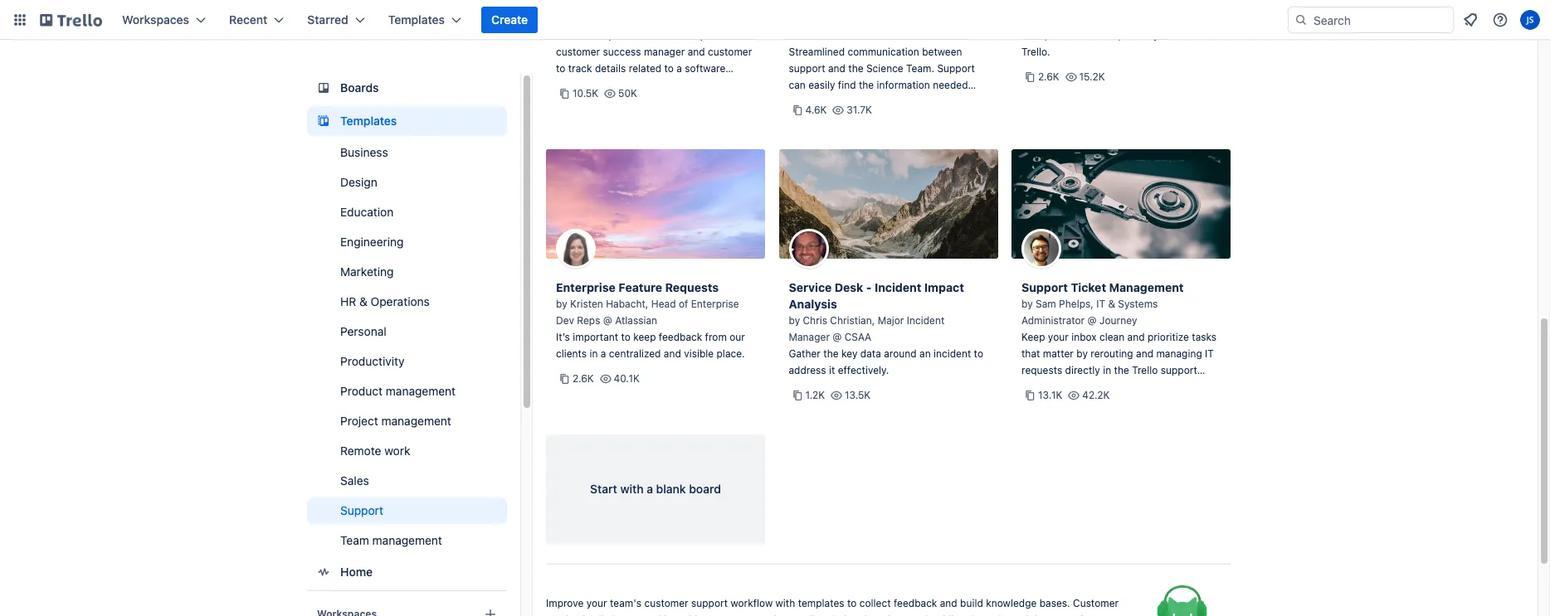 Task type: vqa. For each thing, say whether or not it's contained in the screenshot.


Task type: locate. For each thing, give the bounding box(es) containing it.
speaking
[[636, 614, 679, 617]]

1 horizontal spatial science
[[921, 95, 958, 108]]

1 horizontal spatial board
[[689, 482, 721, 496]]

for
[[726, 29, 739, 41]]

and inside this board provides a shared space for a customer success manager and customer to track details related to a software deployment.
[[688, 46, 705, 58]]

0 horizontal spatial in
[[590, 348, 598, 360]]

support up sam
[[1022, 281, 1068, 295]]

with up the understanding
[[776, 598, 795, 610]]

a down manager
[[677, 62, 682, 75]]

& inside support ticket management by sam phelps, it & systems administrator @ journey keep your inbox clean and prioritize tasks that matter by rerouting and managing it requests directly in the trello support ticket management template.
[[1108, 298, 1115, 310]]

0 horizontal spatial science
[[866, 62, 904, 75]]

your inside improve your team's customer support workflow with templates to collect feedback and build knowledge bases. customer service is all about speaking with customers, understanding their pain points, and guiding them through issues to foster
[[587, 598, 607, 610]]

project management link
[[307, 408, 507, 435]]

customer up client,
[[1075, 12, 1119, 25]]

1 horizontal spatial feedback
[[894, 598, 937, 610]]

search image
[[1295, 13, 1308, 27]]

bases.
[[1040, 598, 1070, 610]]

1 vertical spatial templates
[[340, 114, 397, 128]]

0 vertical spatial 2.6k
[[1038, 71, 1060, 83]]

@
[[968, 12, 977, 25], [603, 315, 612, 327], [1088, 315, 1097, 327], [833, 331, 842, 344]]

0 horizontal spatial no
[[1051, 29, 1062, 41]]

productivity link
[[307, 349, 507, 375]]

0 horizontal spatial manager
[[789, 331, 830, 344]]

& inside 'link'
[[359, 295, 368, 309]]

is right there
[[852, 112, 860, 124]]

support ticket management by sam phelps, it & systems administrator @ journey keep your inbox clean and prioritize tasks that matter by rerouting and managing it requests directly in the trello support ticket management template.
[[1022, 281, 1217, 393]]

request
[[852, 95, 888, 108]]

enterprise down 'requests'
[[691, 298, 739, 310]]

this
[[556, 29, 576, 41]]

0 vertical spatial is
[[852, 112, 860, 124]]

starred
[[307, 12, 348, 27]]

1 horizontal spatial support
[[937, 62, 975, 75]]

with inside manage all customer relations with no code, no email client, entirely inside trello.
[[1165, 12, 1185, 25]]

customer up "track"
[[556, 46, 600, 58]]

1 vertical spatial your
[[587, 598, 607, 610]]

submit
[[809, 95, 841, 108]]

guiding
[[931, 614, 966, 617]]

management down directly
[[1051, 381, 1112, 393]]

0 horizontal spatial enterprise
[[556, 281, 616, 295]]

is right service
[[583, 614, 590, 617]]

all
[[1062, 12, 1072, 25], [593, 614, 604, 617]]

0 vertical spatial team
[[961, 95, 986, 108]]

@ inside support ticket management by sam phelps, it & systems administrator @ journey keep your inbox clean and prioritize tasks that matter by rerouting and managing it requests directly in the trello support ticket management template.
[[1088, 315, 1097, 327]]

sam phelps, it & systems administrator @ journey image
[[1022, 229, 1062, 269]]

marketing up communication
[[874, 12, 921, 25]]

and up software
[[688, 46, 705, 58]]

engineering link
[[307, 229, 507, 256]]

management
[[1051, 381, 1112, 393], [386, 384, 456, 398], [381, 414, 451, 428], [372, 534, 442, 548]]

the inside support ticket management by sam phelps, it & systems administrator @ journey keep your inbox clean and prioritize tasks that matter by rerouting and managing it requests directly in the trello support ticket management template.
[[1114, 364, 1129, 377]]

1 vertical spatial feedback
[[894, 598, 937, 610]]

to up pain
[[847, 598, 857, 610]]

chris
[[803, 315, 827, 327]]

manager inside service desk - incident impact analysis by chris christian, major incident manager @ csaa gather the key data around an incident to address it effectively.
[[789, 331, 830, 344]]

education
[[340, 205, 394, 219]]

0 horizontal spatial marketing
[[340, 265, 394, 279]]

board inside button
[[689, 482, 721, 496]]

the up it
[[824, 348, 839, 360]]

understanding
[[759, 614, 826, 617]]

manage
[[1022, 12, 1059, 25]]

all up email
[[1062, 12, 1072, 25]]

reps
[[577, 315, 600, 327]]

journey
[[1100, 315, 1137, 327]]

0 horizontal spatial support
[[340, 504, 383, 518]]

2 vertical spatial support
[[340, 504, 383, 518]]

primary element
[[0, 0, 1550, 40]]

gather
[[789, 348, 821, 360]]

workflow
[[731, 598, 773, 610]]

there
[[825, 112, 849, 124]]

1 vertical spatial support
[[1161, 364, 1197, 377]]

management inside "link"
[[372, 534, 442, 548]]

2.6k
[[1038, 71, 1060, 83], [573, 373, 594, 385]]

create a workspace image
[[481, 605, 500, 617]]

your up matter
[[1048, 331, 1069, 344]]

a left blank
[[647, 482, 653, 496]]

by up futura
[[789, 12, 800, 25]]

0 horizontal spatial is
[[583, 614, 590, 617]]

templates
[[798, 598, 845, 610]]

enterprise up the kristen
[[556, 281, 616, 295]]

it down tasks at the bottom right
[[1205, 348, 1214, 360]]

support down streamlined
[[789, 62, 825, 75]]

to right incident
[[974, 348, 983, 360]]

templates button
[[378, 7, 471, 33]]

management down productivity link
[[386, 384, 456, 398]]

prioritize
[[1148, 331, 1189, 344]]

0 notifications image
[[1461, 10, 1481, 30]]

2.6k down clients
[[573, 373, 594, 385]]

2.6k for 40.1k
[[573, 373, 594, 385]]

your up about at the left bottom of the page
[[587, 598, 607, 610]]

code,
[[1022, 29, 1048, 41]]

feedback up visible
[[659, 331, 702, 344]]

1 vertical spatial board
[[689, 482, 721, 496]]

feedback inside enterprise feature requests by kristen habacht, head of enterprise dev reps @ atlassian it's important to keep feedback from our clients in a centralized and visible place.
[[659, 331, 702, 344]]

hr & operations
[[340, 295, 430, 309]]

team down needed
[[961, 95, 986, 108]]

1 vertical spatial in
[[590, 348, 598, 360]]

manager up gather
[[789, 331, 830, 344]]

@ up inbox
[[1088, 315, 1097, 327]]

with up inside
[[1165, 12, 1185, 25]]

0 vertical spatial in
[[789, 112, 797, 124]]

1 horizontal spatial 2.6k
[[1038, 71, 1060, 83]]

1 horizontal spatial team
[[961, 95, 986, 108]]

feature
[[619, 281, 662, 295]]

2 vertical spatial support
[[691, 598, 728, 610]]

no up inside
[[1188, 12, 1199, 25]]

templates link
[[307, 106, 507, 136]]

1 horizontal spatial support
[[789, 62, 825, 75]]

0 vertical spatial support
[[789, 62, 825, 75]]

effectively.
[[838, 364, 889, 377]]

improve
[[546, 598, 584, 610]]

feedback up points, at the right of the page
[[894, 598, 937, 610]]

it down ticket
[[1097, 298, 1106, 310]]

1 horizontal spatial &
[[1108, 298, 1115, 310]]

is inside by lana panchuk, marketing manager @ futura genetics streamlined communication between support and the science team. support can easily find the information needed and submit a request to the science team in case there is a necessity.
[[852, 112, 860, 124]]

it
[[1097, 298, 1106, 310], [1205, 348, 1214, 360]]

1 vertical spatial science
[[921, 95, 958, 108]]

to left keep
[[621, 331, 631, 344]]

0 vertical spatial incident
[[875, 281, 922, 295]]

support inside by lana panchuk, marketing manager @ futura genetics streamlined communication between support and the science team. support can easily find the information needed and submit a request to the science team in case there is a necessity.
[[937, 62, 975, 75]]

templates
[[388, 12, 445, 27], [340, 114, 397, 128]]

dev
[[556, 315, 574, 327]]

0 vertical spatial marketing
[[874, 12, 921, 25]]

board right this
[[579, 29, 606, 41]]

no
[[1188, 12, 1199, 25], [1051, 29, 1062, 41]]

1 horizontal spatial all
[[1062, 12, 1072, 25]]

and up "guiding"
[[940, 598, 958, 610]]

easily
[[809, 79, 835, 91]]

support up needed
[[937, 62, 975, 75]]

details
[[595, 62, 626, 75]]

a down request
[[862, 112, 868, 124]]

0 vertical spatial your
[[1048, 331, 1069, 344]]

in inside by lana panchuk, marketing manager @ futura genetics streamlined communication between support and the science team. support can easily find the information needed and submit a request to the science team in case there is a necessity.
[[789, 112, 797, 124]]

1 horizontal spatial your
[[1048, 331, 1069, 344]]

workspaces button
[[112, 7, 216, 33]]

customer inside manage all customer relations with no code, no email client, entirely inside trello.
[[1075, 12, 1119, 25]]

0 vertical spatial manager
[[924, 12, 965, 25]]

support for support
[[340, 504, 383, 518]]

0 vertical spatial templates
[[388, 12, 445, 27]]

template board image
[[314, 111, 334, 131]]

support down sales
[[340, 504, 383, 518]]

@ right the "reps"
[[603, 315, 612, 327]]

and left visible
[[664, 348, 681, 360]]

deployment.
[[556, 79, 614, 91]]

2 horizontal spatial support
[[1022, 281, 1068, 295]]

1 vertical spatial support
[[1022, 281, 1068, 295]]

0 horizontal spatial board
[[579, 29, 606, 41]]

by inside enterprise feature requests by kristen habacht, head of enterprise dev reps @ atlassian it's important to keep feedback from our clients in a centralized and visible place.
[[556, 298, 567, 310]]

start with a blank board button
[[546, 435, 765, 544]]

major
[[878, 315, 904, 327]]

1 horizontal spatial marketing
[[874, 12, 921, 25]]

templates up boards "link"
[[388, 12, 445, 27]]

team
[[961, 95, 986, 108], [340, 534, 369, 548]]

2 vertical spatial in
[[1103, 364, 1111, 377]]

support icon image
[[1124, 586, 1231, 617]]

create button
[[481, 7, 538, 33]]

your
[[1048, 331, 1069, 344], [587, 598, 607, 610]]

pain
[[853, 614, 873, 617]]

by up dev
[[556, 298, 567, 310]]

analysis
[[789, 297, 837, 311]]

customer
[[1075, 12, 1119, 25], [556, 46, 600, 58], [708, 46, 752, 58], [644, 598, 689, 610]]

support inside support ticket management by sam phelps, it & systems administrator @ journey keep your inbox clean and prioritize tasks that matter by rerouting and managing it requests directly in the trello support ticket management template.
[[1022, 281, 1068, 295]]

management for team management
[[372, 534, 442, 548]]

data
[[860, 348, 881, 360]]

& right hr
[[359, 295, 368, 309]]

@ left manage
[[968, 12, 977, 25]]

0 vertical spatial feedback
[[659, 331, 702, 344]]

1 horizontal spatial in
[[789, 112, 797, 124]]

1 horizontal spatial enterprise
[[691, 298, 739, 310]]

marketing link
[[307, 259, 507, 286]]

and right points, at the right of the page
[[911, 614, 928, 617]]

in down important
[[590, 348, 598, 360]]

improve your team's customer support workflow with templates to collect feedback and build knowledge bases. customer service is all about speaking with customers, understanding their pain points, and guiding them through issues to foster 
[[546, 598, 1119, 617]]

customer up speaking
[[644, 598, 689, 610]]

the
[[848, 62, 864, 75], [859, 79, 874, 91], [903, 95, 918, 108], [824, 348, 839, 360], [1114, 364, 1129, 377]]

0 horizontal spatial all
[[593, 614, 604, 617]]

it's
[[556, 331, 570, 344]]

is inside improve your team's customer support workflow with templates to collect feedback and build knowledge bases. customer service is all about speaking with customers, understanding their pain points, and guiding them through issues to foster
[[583, 614, 590, 617]]

by lana panchuk, marketing manager @ futura genetics streamlined communication between support and the science team. support can easily find the information needed and submit a request to the science team in case there is a necessity.
[[789, 12, 986, 124]]

manager up between
[[924, 12, 965, 25]]

head
[[651, 298, 676, 310]]

and right clean
[[1128, 331, 1145, 344]]

and down can
[[789, 95, 806, 108]]

0 horizontal spatial your
[[587, 598, 607, 610]]

incident right -
[[875, 281, 922, 295]]

personal link
[[307, 319, 507, 345]]

templates up business
[[340, 114, 397, 128]]

in down rerouting in the right bottom of the page
[[1103, 364, 1111, 377]]

place.
[[717, 348, 745, 360]]

build
[[960, 598, 983, 610]]

1 horizontal spatial manager
[[924, 12, 965, 25]]

feedback inside improve your team's customer support workflow with templates to collect feedback and build knowledge bases. customer service is all about speaking with customers, understanding their pain points, and guiding them through issues to foster
[[894, 598, 937, 610]]

0 horizontal spatial support
[[691, 598, 728, 610]]

science down communication
[[866, 62, 904, 75]]

systems
[[1118, 298, 1158, 310]]

support down managing
[[1161, 364, 1197, 377]]

2 horizontal spatial support
[[1161, 364, 1197, 377]]

a inside button
[[647, 482, 653, 496]]

customer down for at the left top
[[708, 46, 752, 58]]

incident up an
[[907, 315, 945, 327]]

0 vertical spatial all
[[1062, 12, 1072, 25]]

all inside manage all customer relations with no code, no email client, entirely inside trello.
[[1062, 12, 1072, 25]]

all left about at the left bottom of the page
[[593, 614, 604, 617]]

by left chris
[[789, 315, 800, 327]]

2 horizontal spatial in
[[1103, 364, 1111, 377]]

with inside button
[[620, 482, 644, 496]]

marketing down "engineering"
[[340, 265, 394, 279]]

0 horizontal spatial team
[[340, 534, 369, 548]]

marketing inside by lana panchuk, marketing manager @ futura genetics streamlined communication between support and the science team. support can easily find the information needed and submit a request to the science team in case there is a necessity.
[[874, 12, 921, 25]]

to inside enterprise feature requests by kristen habacht, head of enterprise dev reps @ atlassian it's important to keep feedback from our clients in a centralized and visible place.
[[621, 331, 631, 344]]

0 horizontal spatial it
[[1097, 298, 1106, 310]]

science down needed
[[921, 95, 958, 108]]

support
[[937, 62, 975, 75], [1022, 281, 1068, 295], [340, 504, 383, 518]]

0 horizontal spatial 2.6k
[[573, 373, 594, 385]]

email
[[1065, 29, 1090, 41]]

0 vertical spatial enterprise
[[556, 281, 616, 295]]

and inside enterprise feature requests by kristen habacht, head of enterprise dev reps @ atlassian it's important to keep feedback from our clients in a centralized and visible place.
[[664, 348, 681, 360]]

0 horizontal spatial feedback
[[659, 331, 702, 344]]

by
[[789, 12, 800, 25], [556, 298, 567, 310], [1022, 298, 1033, 310], [789, 315, 800, 327], [1077, 348, 1088, 360]]

1 vertical spatial team
[[340, 534, 369, 548]]

management inside support ticket management by sam phelps, it & systems administrator @ journey keep your inbox clean and prioritize tasks that matter by rerouting and managing it requests directly in the trello support ticket management template.
[[1051, 381, 1112, 393]]

team up home on the bottom left of the page
[[340, 534, 369, 548]]

1 vertical spatial 2.6k
[[573, 373, 594, 385]]

1 horizontal spatial no
[[1188, 12, 1199, 25]]

in inside enterprise feature requests by kristen habacht, head of enterprise dev reps @ atlassian it's important to keep feedback from our clients in a centralized and visible place.
[[590, 348, 598, 360]]

1 vertical spatial all
[[593, 614, 604, 617]]

our
[[730, 331, 745, 344]]

team management
[[340, 534, 442, 548]]

enterprise feature requests by kristen habacht, head of enterprise dev reps @ atlassian it's important to keep feedback from our clients in a centralized and visible place.
[[556, 281, 745, 360]]

support up customers, on the left bottom of page
[[691, 598, 728, 610]]

templates inside 'link'
[[340, 114, 397, 128]]

0 vertical spatial science
[[866, 62, 904, 75]]

1 vertical spatial marketing
[[340, 265, 394, 279]]

to up "necessity."
[[891, 95, 900, 108]]

1 horizontal spatial is
[[852, 112, 860, 124]]

0 horizontal spatial &
[[359, 295, 368, 309]]

@ up key
[[833, 331, 842, 344]]

0 vertical spatial board
[[579, 29, 606, 41]]

0 vertical spatial support
[[937, 62, 975, 75]]

management down the "product management" link
[[381, 414, 451, 428]]

open information menu image
[[1492, 12, 1509, 28]]

with right start
[[620, 482, 644, 496]]

1 vertical spatial manager
[[789, 331, 830, 344]]

keep
[[1022, 331, 1045, 344]]

the down rerouting in the right bottom of the page
[[1114, 364, 1129, 377]]

feedback
[[659, 331, 702, 344], [894, 598, 937, 610]]

important
[[573, 331, 618, 344]]

@ inside enterprise feature requests by kristen habacht, head of enterprise dev reps @ atlassian it's important to keep feedback from our clients in a centralized and visible place.
[[603, 315, 612, 327]]

no left email
[[1051, 29, 1062, 41]]

1 vertical spatial is
[[583, 614, 590, 617]]

board right blank
[[689, 482, 721, 496]]

& up journey
[[1108, 298, 1115, 310]]

1 horizontal spatial it
[[1205, 348, 1214, 360]]

manage all customer relations with no code, no email client, entirely inside trello.
[[1022, 12, 1199, 58]]

2.6k down trello.
[[1038, 71, 1060, 83]]

and up find
[[828, 62, 846, 75]]

in
[[789, 112, 797, 124], [590, 348, 598, 360], [1103, 364, 1111, 377]]

13.5k
[[845, 389, 871, 402]]

in left the 'case'
[[789, 112, 797, 124]]

board inside this board provides a shared space for a customer success manager and customer to track details related to a software deployment.
[[579, 29, 606, 41]]

incident
[[875, 281, 922, 295], [907, 315, 945, 327]]

management down the support link
[[372, 534, 442, 548]]

home image
[[314, 563, 334, 583]]

a down important
[[601, 348, 606, 360]]



Task type: describe. For each thing, give the bounding box(es) containing it.
1 vertical spatial no
[[1051, 29, 1062, 41]]

visible
[[684, 348, 714, 360]]

Search field
[[1308, 7, 1453, 32]]

by left sam
[[1022, 298, 1033, 310]]

boards link
[[307, 73, 507, 103]]

design link
[[307, 169, 507, 196]]

a up manager
[[652, 29, 657, 41]]

create
[[491, 12, 528, 27]]

customer
[[1073, 598, 1119, 610]]

to left "track"
[[556, 62, 566, 75]]

team inside "link"
[[340, 534, 369, 548]]

through
[[995, 614, 1032, 617]]

a down find
[[844, 95, 849, 108]]

support inside by lana panchuk, marketing manager @ futura genetics streamlined communication between support and the science team. support can easily find the information needed and submit a request to the science team in case there is a necessity.
[[789, 62, 825, 75]]

business
[[340, 145, 388, 159]]

starred button
[[297, 7, 375, 33]]

product
[[340, 384, 383, 398]]

15.2k
[[1079, 71, 1105, 83]]

lana
[[803, 12, 825, 25]]

4.6k
[[805, 104, 827, 116]]

manager inside by lana panchuk, marketing manager @ futura genetics streamlined communication between support and the science team. support can easily find the information needed and submit a request to the science team in case there is a necessity.
[[924, 12, 965, 25]]

it
[[829, 364, 835, 377]]

customer inside improve your team's customer support workflow with templates to collect feedback and build knowledge bases. customer service is all about speaking with customers, understanding their pain points, and guiding them through issues to foster
[[644, 598, 689, 610]]

in inside support ticket management by sam phelps, it & systems administrator @ journey keep your inbox clean and prioritize tasks that matter by rerouting and managing it requests directly in the trello support ticket management template.
[[1103, 364, 1111, 377]]

jacob simon (jacobsimon16) image
[[1520, 10, 1540, 30]]

client,
[[1093, 29, 1121, 41]]

@ inside by lana panchuk, marketing manager @ futura genetics streamlined communication between support and the science team. support can easily find the information needed and submit a request to the science team in case there is a necessity.
[[968, 12, 977, 25]]

kristen habacht, head of enterprise dev reps @ atlassian image
[[556, 229, 596, 269]]

points,
[[876, 614, 908, 617]]

product management link
[[307, 378, 507, 405]]

matter
[[1043, 348, 1074, 360]]

team inside by lana panchuk, marketing manager @ futura genetics streamlined communication between support and the science team. support can easily find the information needed and submit a request to the science team in case there is a necessity.
[[961, 95, 986, 108]]

business link
[[307, 139, 507, 166]]

relations
[[1122, 12, 1162, 25]]

productivity
[[340, 354, 405, 369]]

a right for at the left top
[[742, 29, 747, 41]]

team.
[[906, 62, 935, 75]]

to down manager
[[664, 62, 674, 75]]

0 vertical spatial no
[[1188, 12, 1199, 25]]

from
[[705, 331, 727, 344]]

inbox
[[1072, 331, 1097, 344]]

can
[[789, 79, 806, 91]]

start
[[590, 482, 617, 496]]

remote work
[[340, 444, 410, 458]]

the inside service desk - incident impact analysis by chris christian, major incident manager @ csaa gather the key data around an incident to address it effectively.
[[824, 348, 839, 360]]

them
[[969, 614, 993, 617]]

to inside by lana panchuk, marketing manager @ futura genetics streamlined communication between support and the science team. support can easily find the information needed and submit a request to the science team in case there is a necessity.
[[891, 95, 900, 108]]

-
[[866, 281, 872, 295]]

hr & operations link
[[307, 289, 507, 315]]

project management
[[340, 414, 451, 428]]

support link
[[307, 498, 507, 525]]

success
[[603, 46, 641, 58]]

@ inside service desk - incident impact analysis by chris christian, major incident manager @ csaa gather the key data around an incident to address it effectively.
[[833, 331, 842, 344]]

management for project management
[[381, 414, 451, 428]]

personal
[[340, 325, 387, 339]]

by inside service desk - incident impact analysis by chris christian, major incident manager @ csaa gather the key data around an incident to address it effectively.
[[789, 315, 800, 327]]

case
[[800, 112, 822, 124]]

team's
[[610, 598, 642, 610]]

trello
[[1132, 364, 1158, 377]]

boards
[[340, 81, 379, 95]]

your inside support ticket management by sam phelps, it & systems administrator @ journey keep your inbox clean and prioritize tasks that matter by rerouting and managing it requests directly in the trello support ticket management template.
[[1048, 331, 1069, 344]]

directly
[[1065, 364, 1100, 377]]

manager
[[644, 46, 685, 58]]

issues
[[1035, 614, 1064, 617]]

to down bases.
[[1067, 614, 1077, 617]]

entirely
[[1124, 29, 1159, 41]]

management
[[1109, 281, 1184, 295]]

team management link
[[307, 528, 507, 554]]

board image
[[314, 78, 334, 98]]

of
[[679, 298, 688, 310]]

remote
[[340, 444, 381, 458]]

templates inside popup button
[[388, 12, 445, 27]]

by up directly
[[1077, 348, 1088, 360]]

tasks
[[1192, 331, 1217, 344]]

information
[[877, 79, 930, 91]]

40.1k
[[614, 373, 640, 385]]

track
[[568, 62, 592, 75]]

collect
[[860, 598, 891, 610]]

marketing inside marketing link
[[340, 265, 394, 279]]

sales link
[[307, 468, 507, 495]]

find
[[838, 79, 856, 91]]

1 vertical spatial incident
[[907, 315, 945, 327]]

a inside enterprise feature requests by kristen habacht, head of enterprise dev reps @ atlassian it's important to keep feedback from our clients in a centralized and visible place.
[[601, 348, 606, 360]]

engineering
[[340, 235, 404, 249]]

with right speaking
[[681, 614, 701, 617]]

habacht,
[[606, 298, 649, 310]]

the up find
[[848, 62, 864, 75]]

all inside improve your team's customer support workflow with templates to collect feedback and build knowledge bases. customer service is all about speaking with customers, understanding their pain points, and guiding them through issues to foster
[[593, 614, 604, 617]]

their
[[829, 614, 851, 617]]

workspaces
[[122, 12, 189, 27]]

1 vertical spatial it
[[1205, 348, 1214, 360]]

panchuk,
[[828, 12, 871, 25]]

1.2k
[[805, 389, 825, 402]]

1 vertical spatial enterprise
[[691, 298, 739, 310]]

0 vertical spatial it
[[1097, 298, 1106, 310]]

support inside improve your team's customer support workflow with templates to collect feedback and build knowledge bases. customer service is all about speaking with customers, understanding their pain points, and guiding them through issues to foster
[[691, 598, 728, 610]]

management for product management
[[386, 384, 456, 398]]

recent
[[229, 12, 267, 27]]

knowledge
[[986, 598, 1037, 610]]

31.7k
[[847, 104, 872, 116]]

futura
[[789, 29, 819, 41]]

chris christian, major incident manager @ csaa image
[[789, 229, 829, 269]]

key
[[842, 348, 858, 360]]

foster
[[1079, 614, 1107, 617]]

administrator
[[1022, 315, 1085, 327]]

product management
[[340, 384, 456, 398]]

support for support ticket management by sam phelps, it & systems administrator @ journey keep your inbox clean and prioritize tasks that matter by rerouting and managing it requests directly in the trello support ticket management template.
[[1022, 281, 1068, 295]]

and up trello at the bottom of page
[[1136, 348, 1154, 360]]

an
[[920, 348, 931, 360]]

blank
[[656, 482, 686, 496]]

50k
[[618, 87, 637, 100]]

centralized
[[609, 348, 661, 360]]

by inside by lana panchuk, marketing manager @ futura genetics streamlined communication between support and the science team. support can easily find the information needed and submit a request to the science team in case there is a necessity.
[[789, 12, 800, 25]]

design
[[340, 175, 377, 189]]

education link
[[307, 199, 507, 226]]

to inside service desk - incident impact analysis by chris christian, major incident manager @ csaa gather the key data around an incident to address it effectively.
[[974, 348, 983, 360]]

support inside support ticket management by sam phelps, it & systems administrator @ journey keep your inbox clean and prioritize tasks that matter by rerouting and managing it requests directly in the trello support ticket management template.
[[1161, 364, 1197, 377]]

rerouting
[[1091, 348, 1133, 360]]

around
[[884, 348, 917, 360]]

the up request
[[859, 79, 874, 91]]

requests
[[665, 281, 719, 295]]

back to home image
[[40, 7, 102, 33]]

keep
[[633, 331, 656, 344]]

the down 'information'
[[903, 95, 918, 108]]

impact
[[924, 281, 964, 295]]

recent button
[[219, 7, 294, 33]]

2.6k for 15.2k
[[1038, 71, 1060, 83]]

project
[[340, 414, 378, 428]]

about
[[607, 614, 634, 617]]

service
[[789, 281, 832, 295]]



